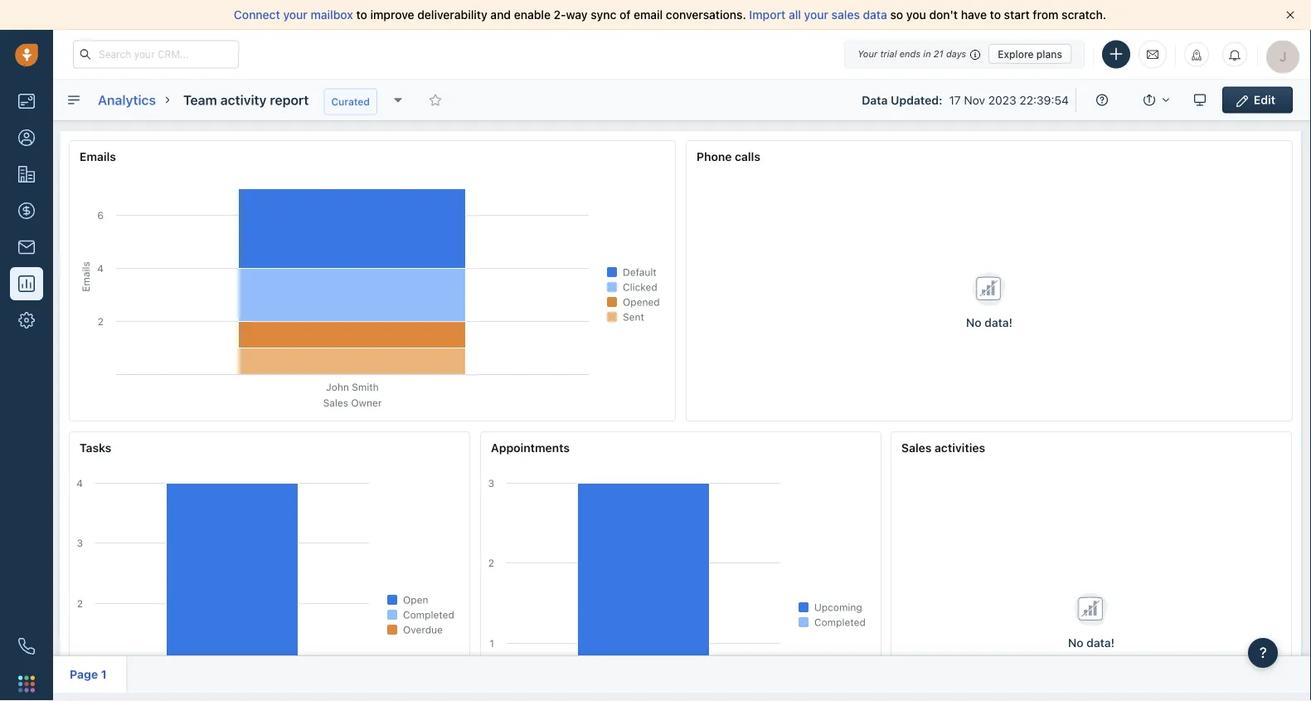 Task type: describe. For each thing, give the bounding box(es) containing it.
1 to from the left
[[356, 8, 367, 22]]

improve
[[370, 8, 415, 22]]

all
[[789, 8, 801, 22]]

of
[[620, 8, 631, 22]]

explore plans link
[[989, 44, 1072, 64]]

Search your CRM... text field
[[73, 40, 239, 68]]

2 to from the left
[[990, 8, 1001, 22]]

have
[[961, 8, 987, 22]]

mailbox
[[311, 8, 353, 22]]

conversations.
[[666, 8, 747, 22]]

trial
[[881, 49, 897, 59]]

connect your mailbox link
[[234, 8, 356, 22]]

sync
[[591, 8, 617, 22]]

email image
[[1147, 48, 1159, 61]]

1 your from the left
[[283, 8, 308, 22]]

ends
[[900, 49, 921, 59]]

deliverability
[[418, 8, 488, 22]]

so
[[891, 8, 904, 22]]

sales
[[832, 8, 860, 22]]

explore
[[998, 48, 1034, 60]]

scratch.
[[1062, 8, 1107, 22]]

import
[[750, 8, 786, 22]]



Task type: vqa. For each thing, say whether or not it's contained in the screenshot.
1st "your" from the left
yes



Task type: locate. For each thing, give the bounding box(es) containing it.
1 horizontal spatial to
[[990, 8, 1001, 22]]

to right mailbox
[[356, 8, 367, 22]]

from
[[1033, 8, 1059, 22]]

explore plans
[[998, 48, 1063, 60]]

your right 'all'
[[804, 8, 829, 22]]

phone image
[[18, 638, 35, 655]]

days
[[947, 49, 967, 59]]

0 horizontal spatial to
[[356, 8, 367, 22]]

don't
[[930, 8, 958, 22]]

way
[[566, 8, 588, 22]]

your trial ends in 21 days
[[858, 49, 967, 59]]

you
[[907, 8, 927, 22]]

0 horizontal spatial your
[[283, 8, 308, 22]]

your
[[858, 49, 878, 59]]

to
[[356, 8, 367, 22], [990, 8, 1001, 22]]

start
[[1004, 8, 1030, 22]]

connect
[[234, 8, 280, 22]]

2 your from the left
[[804, 8, 829, 22]]

enable
[[514, 8, 551, 22]]

1 horizontal spatial your
[[804, 8, 829, 22]]

import all your sales data link
[[750, 8, 891, 22]]

2-
[[554, 8, 566, 22]]

data
[[863, 8, 888, 22]]

in
[[924, 49, 931, 59]]

21
[[934, 49, 944, 59]]

freshworks switcher image
[[18, 676, 35, 692]]

plans
[[1037, 48, 1063, 60]]

to left start
[[990, 8, 1001, 22]]

connect your mailbox to improve deliverability and enable 2-way sync of email conversations. import all your sales data so you don't have to start from scratch.
[[234, 8, 1107, 22]]

your
[[283, 8, 308, 22], [804, 8, 829, 22]]

close image
[[1287, 11, 1295, 19]]

email
[[634, 8, 663, 22]]

phone element
[[10, 630, 43, 663]]

your left mailbox
[[283, 8, 308, 22]]

and
[[491, 8, 511, 22]]



